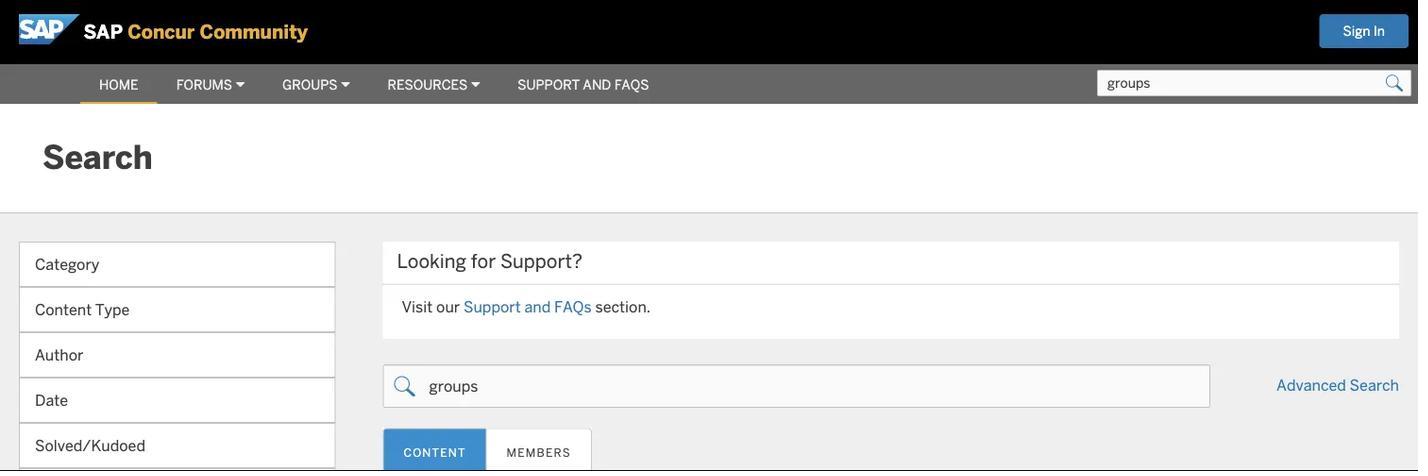 Task type: vqa. For each thing, say whether or not it's contained in the screenshot.
Solved/Kudoed
yes



Task type: describe. For each thing, give the bounding box(es) containing it.
type
[[95, 300, 130, 319]]

groups link
[[264, 68, 369, 102]]

0 horizontal spatial search
[[43, 137, 153, 179]]

and inside menu bar
[[583, 77, 612, 94]]

concur
[[128, 20, 195, 44]]

content type button
[[19, 287, 336, 332]]

sign
[[1344, 23, 1371, 40]]

content for content
[[404, 446, 466, 461]]

community
[[200, 20, 308, 44]]

0 horizontal spatial faqs
[[555, 297, 592, 317]]

sap concur community
[[84, 20, 308, 44]]

support?
[[501, 249, 583, 273]]

solved/kudoed button
[[19, 423, 336, 468]]

author button
[[19, 332, 336, 378]]

members
[[507, 446, 571, 461]]

faqs inside support and faqs link
[[615, 77, 649, 94]]

forums link
[[157, 68, 264, 102]]

Search Query search field
[[383, 365, 1211, 408]]

solved/kudoed
[[35, 436, 145, 455]]

support and faqs
[[518, 77, 649, 94]]



Task type: locate. For each thing, give the bounding box(es) containing it.
content inside popup button
[[35, 300, 92, 319]]

None submit
[[1381, 70, 1410, 96], [383, 365, 427, 408], [1381, 70, 1410, 96], [383, 365, 427, 408]]

author
[[35, 345, 84, 364]]

groups
[[283, 77, 338, 94]]

and
[[583, 77, 612, 94], [525, 297, 551, 317]]

content
[[35, 300, 92, 319], [404, 446, 466, 461]]

search down the home
[[43, 137, 153, 179]]

1 vertical spatial search
[[1351, 376, 1400, 395]]

1 horizontal spatial content
[[404, 446, 466, 461]]

Search the Community text field
[[1098, 70, 1412, 96]]

looking
[[397, 249, 467, 273]]

date button
[[19, 378, 336, 423]]

search right advanced on the right of page
[[1351, 376, 1400, 395]]

tab list containing content
[[383, 428, 1400, 471]]

sap image
[[19, 14, 80, 44]]

1 vertical spatial content
[[404, 446, 466, 461]]

looking for support? heading
[[397, 249, 583, 273]]

menu bar containing home
[[0, 63, 668, 104]]

0 vertical spatial and
[[583, 77, 612, 94]]

support
[[518, 77, 580, 94], [464, 297, 521, 317]]

date
[[35, 390, 68, 410]]

faqs
[[615, 77, 649, 94], [555, 297, 592, 317]]

0 vertical spatial search
[[43, 137, 153, 179]]

forums
[[176, 77, 232, 94]]

visit our support and faqs section.
[[402, 297, 651, 317]]

content inside "link"
[[404, 446, 466, 461]]

0 vertical spatial support and faqs link
[[499, 68, 668, 102]]

sign in link
[[1320, 14, 1410, 48]]

search
[[43, 137, 153, 179], [1351, 376, 1400, 395]]

support and faqs link inside menu bar
[[499, 68, 668, 102]]

looking for support?
[[397, 249, 583, 273]]

menu bar
[[0, 63, 668, 104]]

members link
[[487, 428, 592, 471]]

our
[[437, 297, 460, 317]]

0 horizontal spatial content
[[35, 300, 92, 319]]

tab list
[[383, 428, 1400, 471]]

0 horizontal spatial and
[[525, 297, 551, 317]]

advanced search link
[[1277, 365, 1400, 408]]

content link
[[383, 428, 487, 471]]

home link
[[80, 68, 157, 102]]

1 vertical spatial and
[[525, 297, 551, 317]]

1 vertical spatial faqs
[[555, 297, 592, 317]]

support and faqs link
[[499, 68, 668, 102], [464, 297, 592, 317]]

resources
[[388, 77, 468, 94]]

resources link
[[369, 68, 499, 102]]

home
[[99, 77, 139, 94]]

content type
[[35, 300, 130, 319]]

1 horizontal spatial faqs
[[615, 77, 649, 94]]

content for content type
[[35, 300, 92, 319]]

1 horizontal spatial and
[[583, 77, 612, 94]]

advanced search
[[1277, 376, 1400, 395]]

0 vertical spatial support
[[518, 77, 580, 94]]

0 vertical spatial faqs
[[615, 77, 649, 94]]

advanced
[[1277, 376, 1347, 395]]

1 horizontal spatial search
[[1351, 376, 1400, 395]]

visit
[[402, 297, 433, 317]]

category
[[35, 254, 100, 274]]

1 vertical spatial support
[[464, 297, 521, 317]]

0 vertical spatial content
[[35, 300, 92, 319]]

sap
[[84, 20, 123, 44]]

section.
[[596, 297, 651, 317]]

sign in
[[1344, 23, 1386, 40]]

for
[[471, 249, 496, 273]]

category button
[[19, 242, 336, 287]]

1 vertical spatial support and faqs link
[[464, 297, 592, 317]]

in
[[1374, 23, 1386, 40]]



